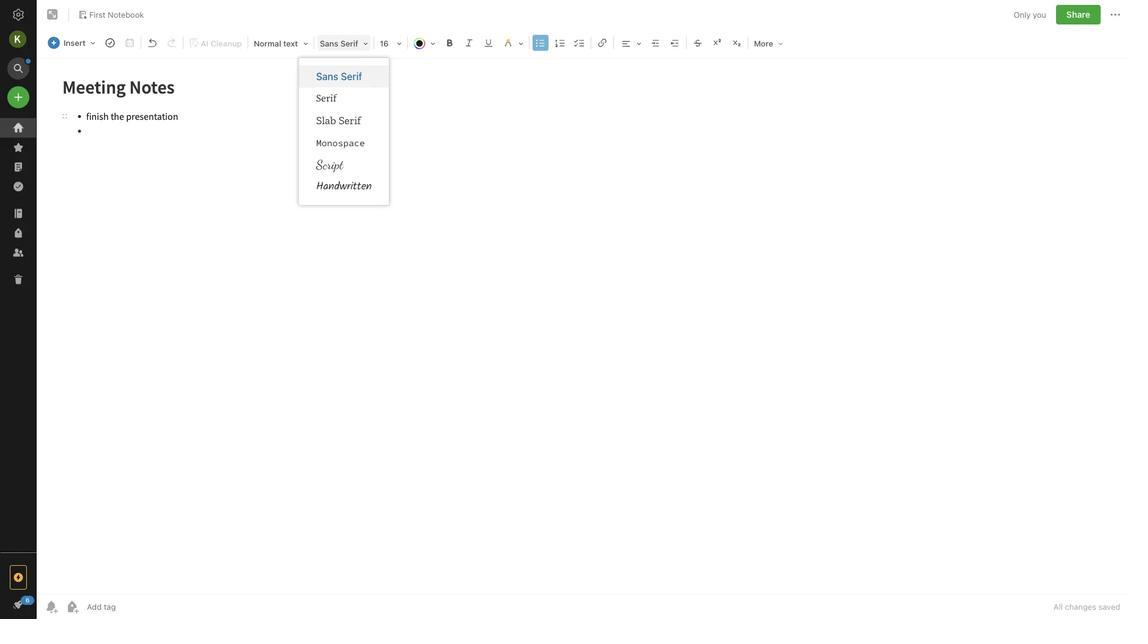 Task type: describe. For each thing, give the bounding box(es) containing it.
serif inside font family field
[[341, 39, 358, 48]]

underline image
[[480, 34, 497, 51]]

Font color field
[[409, 34, 440, 52]]

script
[[316, 157, 343, 172]]

only you
[[1014, 10, 1047, 19]]

script handwritten
[[316, 157, 372, 195]]

Help and Learning task checklist field
[[0, 595, 37, 614]]

only
[[1014, 10, 1031, 19]]

strikethrough image
[[689, 34, 706, 51]]

monospace link
[[299, 132, 389, 154]]

add a reminder image
[[44, 599, 59, 614]]

text
[[283, 39, 298, 48]]

expand note image
[[45, 7, 60, 22]]

black friday offer image
[[11, 570, 26, 585]]

dropdown list menu
[[299, 65, 389, 198]]

account image
[[9, 31, 26, 48]]

Account field
[[0, 27, 37, 51]]

Heading level field
[[250, 34, 313, 52]]

indent image
[[647, 34, 664, 51]]

serif link
[[299, 87, 389, 109]]

click to expand image
[[32, 596, 41, 611]]

Font size field
[[376, 34, 406, 52]]

you
[[1033, 10, 1047, 19]]

serif down serif link
[[339, 114, 361, 127]]

bold image
[[441, 34, 458, 51]]

saved
[[1099, 602, 1121, 611]]

Font family field
[[316, 34, 372, 52]]

Alignment field
[[615, 34, 646, 52]]

slab serif
[[316, 114, 361, 127]]

all changes saved
[[1054, 602, 1121, 611]]

handwritten
[[316, 178, 372, 195]]

settings image
[[11, 7, 26, 22]]

more
[[754, 39, 774, 48]]

sans serif link
[[299, 65, 389, 87]]

monospace
[[316, 137, 365, 148]]

normal text
[[254, 39, 298, 48]]

bulleted list image
[[532, 34, 549, 51]]

subscript image
[[729, 34, 746, 51]]

add tag image
[[65, 599, 80, 614]]

More field
[[750, 34, 788, 52]]

sans inside 'menu item'
[[316, 71, 338, 82]]

undo image
[[144, 34, 161, 51]]



Task type: vqa. For each thing, say whether or not it's contained in the screenshot.
Recent
no



Task type: locate. For each thing, give the bounding box(es) containing it.
serif up serif link
[[341, 71, 362, 82]]

sans serif up serif link
[[316, 71, 362, 82]]

Insert field
[[45, 34, 100, 51]]

6
[[25, 596, 30, 603]]

home image
[[11, 121, 26, 135]]

sans up serif link
[[316, 71, 338, 82]]

More actions field
[[1108, 5, 1123, 24]]

Note Editor text field
[[37, 59, 1130, 594]]

numbered list image
[[552, 34, 569, 51]]

normal
[[254, 39, 281, 48]]

slab
[[316, 114, 336, 127]]

sans serif
[[320, 39, 358, 48], [316, 71, 362, 82]]

first
[[89, 10, 106, 19]]

Highlight field
[[499, 34, 528, 52]]

sans serif inside 'menu item'
[[316, 71, 362, 82]]

16
[[380, 39, 389, 48]]

sans inside font family field
[[320, 39, 338, 48]]

0 vertical spatial sans
[[320, 39, 338, 48]]

sans
[[320, 39, 338, 48], [316, 71, 338, 82]]

1 vertical spatial sans serif
[[316, 71, 362, 82]]

sans serif up sans serif link on the top left
[[320, 39, 358, 48]]

sans serif menu item
[[299, 65, 389, 87]]

tree
[[0, 118, 37, 552]]

italic image
[[461, 34, 478, 51]]

serif
[[341, 39, 358, 48], [341, 71, 362, 82], [316, 92, 337, 105], [339, 114, 361, 127]]

all
[[1054, 602, 1063, 611]]

task image
[[102, 34, 119, 51]]

Add tag field
[[86, 602, 177, 612]]

serif inside 'menu item'
[[341, 71, 362, 82]]

script link
[[299, 154, 389, 176]]

more actions image
[[1108, 7, 1123, 22]]

note window element
[[37, 0, 1130, 619]]

handwritten link
[[299, 176, 389, 198]]

0 vertical spatial sans serif
[[320, 39, 358, 48]]

serif up sans serif link on the top left
[[341, 39, 358, 48]]

superscript image
[[709, 34, 726, 51]]

insert
[[64, 38, 86, 47]]

share
[[1067, 9, 1091, 20]]

outdent image
[[667, 34, 684, 51]]

1 vertical spatial sans
[[316, 71, 338, 82]]

checklist image
[[571, 34, 588, 51]]

first notebook button
[[74, 6, 148, 23]]

slab serif link
[[299, 109, 389, 132]]

insert link image
[[594, 34, 611, 51]]

first notebook
[[89, 10, 144, 19]]

notebook
[[108, 10, 144, 19]]

serif up slab
[[316, 92, 337, 105]]

changes
[[1065, 602, 1097, 611]]

sans serif inside font family field
[[320, 39, 358, 48]]

share button
[[1056, 5, 1101, 24]]

sans up sans serif link on the top left
[[320, 39, 338, 48]]



